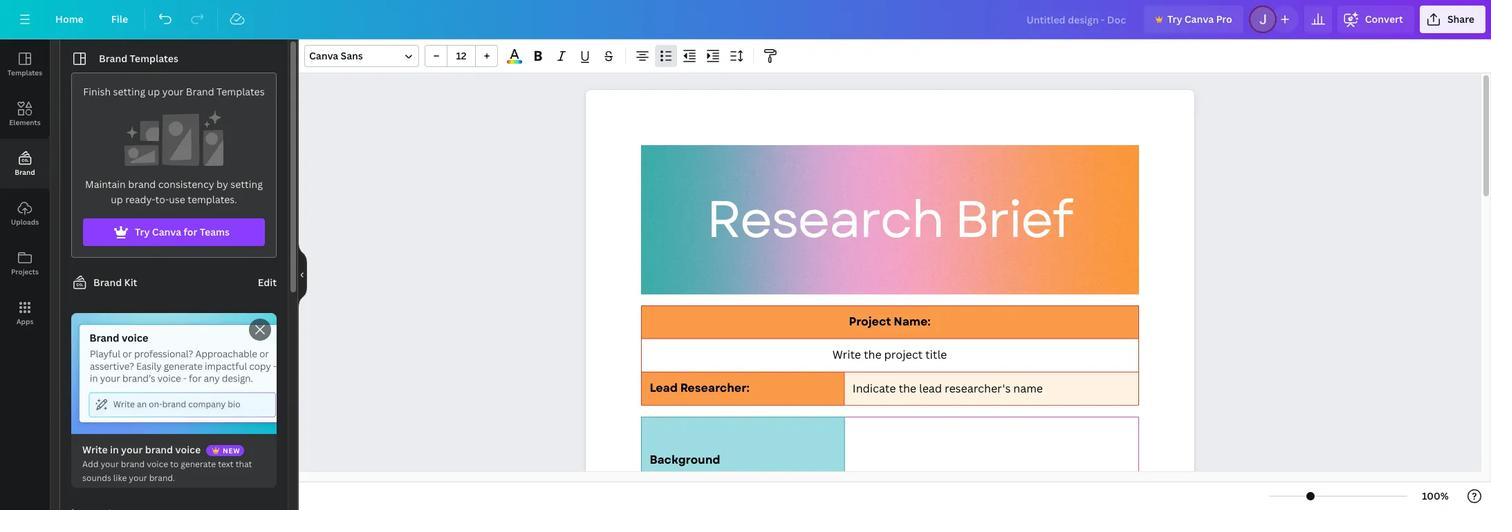 Task type: vqa. For each thing, say whether or not it's contained in the screenshot.
Type to the left
no



Task type: describe. For each thing, give the bounding box(es) containing it.
1 horizontal spatial templates
[[130, 52, 178, 65]]

new
[[223, 446, 240, 456]]

apps
[[16, 317, 33, 327]]

0 vertical spatial up
[[148, 85, 160, 98]]

use
[[169, 193, 185, 206]]

voice inside the add your brand voice to generate text that sounds like your brand.
[[147, 459, 168, 470]]

share
[[1448, 12, 1475, 26]]

canva sans
[[309, 49, 363, 62]]

convert
[[1365, 12, 1404, 26]]

teams
[[200, 226, 230, 239]]

100%
[[1422, 490, 1449, 503]]

templates inside button
[[8, 68, 42, 77]]

share button
[[1420, 6, 1486, 33]]

brand inside maintain brand consistency by setting up ready-to-use templates.
[[128, 178, 156, 191]]

finish
[[83, 85, 111, 98]]

ready-
[[125, 193, 155, 206]]

by
[[217, 178, 228, 191]]

2 vertical spatial templates
[[217, 85, 265, 98]]

kit
[[124, 276, 137, 289]]

brand button
[[0, 139, 50, 189]]

color range image
[[507, 60, 522, 64]]

write in your brand voice
[[82, 443, 201, 457]]

Design title text field
[[1016, 6, 1139, 33]]

maintain brand consistency by setting up ready-to-use templates.
[[85, 178, 263, 206]]

research
[[706, 183, 943, 257]]

try canva for teams
[[135, 226, 230, 239]]

like
[[113, 473, 127, 484]]

to
[[170, 459, 179, 470]]

in
[[110, 443, 119, 457]]

projects
[[11, 267, 39, 277]]

generate
[[181, 459, 216, 470]]

apps button
[[0, 288, 50, 338]]

hide image
[[298, 242, 307, 308]]

elements
[[9, 118, 41, 127]]

– – number field
[[452, 49, 471, 62]]

brand kit
[[93, 276, 137, 289]]

uploads
[[11, 217, 39, 227]]

research brief
[[706, 183, 1072, 257]]

setting inside maintain brand consistency by setting up ready-to-use templates.
[[231, 178, 263, 191]]

elements button
[[0, 89, 50, 139]]

your down in
[[101, 459, 119, 470]]

write
[[82, 443, 108, 457]]

brand templates
[[99, 52, 178, 65]]

home link
[[44, 6, 95, 33]]

100% button
[[1413, 486, 1458, 508]]

try for try canva pro
[[1168, 12, 1183, 26]]

try canva for teams button
[[83, 219, 265, 246]]



Task type: locate. For each thing, give the bounding box(es) containing it.
projects button
[[0, 239, 50, 288]]

0 horizontal spatial up
[[111, 193, 123, 206]]

0 horizontal spatial templates
[[8, 68, 42, 77]]

your down brand templates
[[162, 85, 184, 98]]

templates
[[130, 52, 178, 65], [8, 68, 42, 77], [217, 85, 265, 98]]

brand for brand kit
[[93, 276, 122, 289]]

brand down write in your brand voice
[[121, 459, 145, 470]]

side panel tab list
[[0, 39, 50, 338]]

brand
[[99, 52, 127, 65], [186, 85, 214, 98], [15, 167, 35, 177], [93, 276, 122, 289]]

try inside try canva for teams button
[[135, 226, 150, 239]]

up down maintain
[[111, 193, 123, 206]]

voice up generate
[[175, 443, 201, 457]]

add
[[82, 459, 99, 470]]

brief
[[955, 183, 1072, 257]]

1 horizontal spatial voice
[[175, 443, 201, 457]]

canva for try canva pro
[[1185, 12, 1214, 26]]

convert button
[[1338, 6, 1415, 33]]

1 vertical spatial try
[[135, 226, 150, 239]]

0 horizontal spatial setting
[[113, 85, 145, 98]]

your
[[162, 85, 184, 98], [121, 443, 143, 457], [101, 459, 119, 470], [129, 473, 147, 484]]

1 horizontal spatial try
[[1168, 12, 1183, 26]]

canva left pro at right
[[1185, 12, 1214, 26]]

canva for try canva for teams
[[152, 226, 181, 239]]

edit button
[[258, 275, 277, 291]]

0 horizontal spatial try
[[135, 226, 150, 239]]

up
[[148, 85, 160, 98], [111, 193, 123, 206]]

brand for brand templates
[[99, 52, 127, 65]]

canva inside try canva pro button
[[1185, 12, 1214, 26]]

2 horizontal spatial templates
[[217, 85, 265, 98]]

1 vertical spatial up
[[111, 193, 123, 206]]

1 vertical spatial brand
[[145, 443, 173, 457]]

brand inside button
[[15, 167, 35, 177]]

voice up brand.
[[147, 459, 168, 470]]

0 vertical spatial brand
[[128, 178, 156, 191]]

2 vertical spatial canva
[[152, 226, 181, 239]]

main menu bar
[[0, 0, 1492, 39]]

2 vertical spatial brand
[[121, 459, 145, 470]]

2 horizontal spatial canva
[[1185, 12, 1214, 26]]

consistency
[[158, 178, 214, 191]]

try canva pro
[[1168, 12, 1233, 26]]

text
[[218, 459, 234, 470]]

1 horizontal spatial setting
[[231, 178, 263, 191]]

canva sans button
[[304, 45, 419, 67]]

Research Brief text field
[[586, 90, 1194, 511]]

to-
[[155, 193, 169, 206]]

that
[[236, 459, 252, 470]]

file
[[111, 12, 128, 26]]

1 vertical spatial setting
[[231, 178, 263, 191]]

add your brand voice to generate text that sounds like your brand.
[[82, 459, 252, 484]]

0 horizontal spatial canva
[[152, 226, 181, 239]]

1 vertical spatial canva
[[309, 49, 338, 62]]

edit
[[258, 276, 277, 289]]

try for try canva for teams
[[135, 226, 150, 239]]

1 vertical spatial voice
[[147, 459, 168, 470]]

canva inside try canva for teams button
[[152, 226, 181, 239]]

maintain
[[85, 178, 126, 191]]

sans
[[341, 49, 363, 62]]

canva
[[1185, 12, 1214, 26], [309, 49, 338, 62], [152, 226, 181, 239]]

brand for brand
[[15, 167, 35, 177]]

setting right finish
[[113, 85, 145, 98]]

0 vertical spatial try
[[1168, 12, 1183, 26]]

brand.
[[149, 473, 175, 484]]

try left pro at right
[[1168, 12, 1183, 26]]

try canva pro button
[[1144, 6, 1244, 33]]

0 vertical spatial templates
[[130, 52, 178, 65]]

brand up 'to'
[[145, 443, 173, 457]]

templates.
[[188, 193, 237, 206]]

setting
[[113, 85, 145, 98], [231, 178, 263, 191]]

your right "like"
[[129, 473, 147, 484]]

setting right by
[[231, 178, 263, 191]]

pro
[[1216, 12, 1233, 26]]

up inside maintain brand consistency by setting up ready-to-use templates.
[[111, 193, 123, 206]]

canva left sans
[[309, 49, 338, 62]]

sounds
[[82, 473, 111, 484]]

brand
[[128, 178, 156, 191], [145, 443, 173, 457], [121, 459, 145, 470]]

finish setting up your brand templates
[[83, 85, 265, 98]]

0 vertical spatial canva
[[1185, 12, 1214, 26]]

0 vertical spatial setting
[[113, 85, 145, 98]]

for
[[184, 226, 197, 239]]

your right in
[[121, 443, 143, 457]]

1 horizontal spatial up
[[148, 85, 160, 98]]

0 horizontal spatial voice
[[147, 459, 168, 470]]

brand inside the add your brand voice to generate text that sounds like your brand.
[[121, 459, 145, 470]]

brand up ready-
[[128, 178, 156, 191]]

try
[[1168, 12, 1183, 26], [135, 226, 150, 239]]

file button
[[100, 6, 139, 33]]

home
[[55, 12, 84, 26]]

try down ready-
[[135, 226, 150, 239]]

try inside try canva pro button
[[1168, 12, 1183, 26]]

voice
[[175, 443, 201, 457], [147, 459, 168, 470]]

1 horizontal spatial canva
[[309, 49, 338, 62]]

brand voice example usage image
[[71, 313, 277, 434]]

uploads button
[[0, 189, 50, 239]]

templates button
[[0, 39, 50, 89]]

group
[[425, 45, 498, 67]]

canva inside dropdown button
[[309, 49, 338, 62]]

1 vertical spatial templates
[[8, 68, 42, 77]]

up down brand templates
[[148, 85, 160, 98]]

0 vertical spatial voice
[[175, 443, 201, 457]]

canva left for on the left top
[[152, 226, 181, 239]]



